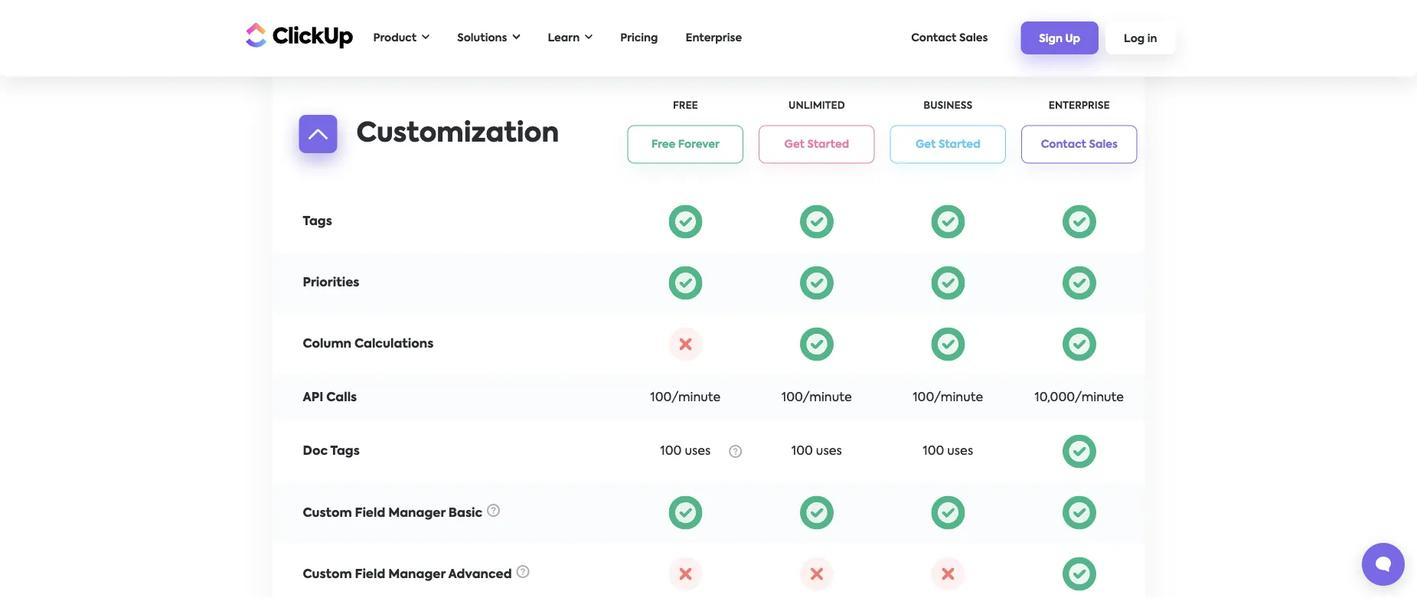 Task type: describe. For each thing, give the bounding box(es) containing it.
doc tags
[[303, 445, 360, 458]]

log in link
[[1106, 22, 1176, 54]]

log
[[1124, 33, 1145, 44]]

custom field manager advanced
[[303, 568, 512, 581]]

api calls
[[303, 392, 357, 404]]

conditional
[[303, 93, 377, 105]]

free forever
[[652, 139, 720, 150]]

1 uses from the left
[[685, 445, 711, 458]]

white labeling
[[303, 32, 399, 44]]

solutions button
[[450, 22, 528, 54]]

0 vertical spatial tags
[[303, 216, 332, 228]]

pricing
[[620, 33, 658, 43]]

3 100/minute from the left
[[913, 392, 983, 404]]

field for custom field manager advanced
[[355, 568, 385, 581]]

free for free forever
[[652, 139, 676, 150]]

contact sales for contact sales button
[[1041, 139, 1118, 150]]

doc tags link
[[303, 445, 360, 458]]

api
[[303, 392, 323, 404]]

column
[[303, 338, 351, 350]]

forever
[[678, 139, 720, 150]]

learn button
[[540, 22, 600, 54]]

white labeling link
[[303, 32, 399, 44]]

tool tip image for custom field manager advanced
[[517, 565, 530, 578]]

api calls link
[[303, 392, 357, 404]]

basic
[[449, 507, 483, 519]]

tool tip image for custom field manager basic
[[487, 504, 500, 517]]

get started button for business
[[890, 125, 1006, 163]]

contact sales for contact sales "link"
[[911, 33, 988, 43]]

0 vertical spatial tool tip image
[[729, 445, 742, 458]]

2 100 from the left
[[792, 445, 813, 458]]

enterprise link
[[678, 25, 750, 51]]

contact sales button
[[1021, 125, 1137, 163]]

priorities link
[[303, 277, 359, 289]]

pricing link
[[613, 25, 666, 51]]

get started for unlimited
[[785, 139, 849, 150]]

relationships
[[303, 154, 388, 167]]



Task type: locate. For each thing, give the bounding box(es) containing it.
1 vertical spatial field
[[355, 568, 385, 581]]

get started button for unlimited
[[759, 125, 875, 163]]

contact inside button
[[1041, 139, 1087, 150]]

0 horizontal spatial 100/minute
[[650, 392, 721, 404]]

1 horizontal spatial 100
[[792, 445, 813, 458]]

free
[[673, 101, 698, 111], [652, 139, 676, 150]]

free forever button
[[628, 125, 744, 163]]

0 vertical spatial custom
[[303, 507, 352, 519]]

2 100/minute from the left
[[782, 392, 852, 404]]

0 vertical spatial contact
[[911, 33, 957, 43]]

column calculations
[[303, 338, 434, 350]]

1 vertical spatial manager
[[388, 568, 446, 581]]

1 vertical spatial sales
[[1089, 139, 1118, 150]]

white
[[303, 32, 341, 44]]

1 horizontal spatial get
[[916, 139, 936, 150]]

customization
[[356, 121, 559, 147]]

2 vertical spatial tool tip image
[[517, 565, 530, 578]]

2 horizontal spatial 100 uses
[[923, 445, 973, 458]]

3 100 uses from the left
[[923, 445, 973, 458]]

0 horizontal spatial started
[[807, 139, 849, 150]]

2 horizontal spatial uses
[[947, 445, 973, 458]]

2 horizontal spatial 100/minute
[[913, 392, 983, 404]]

1 get from the left
[[785, 139, 805, 150]]

1 horizontal spatial get started button
[[890, 125, 1006, 163]]

sales for contact sales "link"
[[959, 33, 988, 43]]

3 100 from the left
[[923, 445, 944, 458]]

10,000/minute
[[1035, 392, 1124, 404]]

get
[[785, 139, 805, 150], [916, 139, 936, 150]]

get started
[[785, 139, 849, 150], [916, 139, 981, 150]]

get down business
[[916, 139, 936, 150]]

product button
[[366, 22, 437, 54]]

1 vertical spatial tool tip image
[[487, 504, 500, 517]]

custom field manager basic link
[[303, 507, 483, 519]]

free for free
[[673, 101, 698, 111]]

0 horizontal spatial enterprise
[[686, 33, 742, 43]]

1 horizontal spatial 100/minute
[[782, 392, 852, 404]]

started down unlimited
[[807, 139, 849, 150]]

business
[[924, 101, 973, 111]]

2 field from the top
[[355, 568, 385, 581]]

contact sales link
[[904, 25, 996, 51]]

contact sales inside "link"
[[911, 33, 988, 43]]

calls
[[326, 392, 357, 404]]

uses
[[685, 445, 711, 458], [816, 445, 842, 458], [947, 445, 973, 458]]

started
[[807, 139, 849, 150], [939, 139, 981, 150]]

0 vertical spatial manager
[[388, 507, 446, 519]]

1 horizontal spatial contact sales
[[1041, 139, 1118, 150]]

on
[[418, 93, 434, 105]]

1 vertical spatial contact sales
[[1041, 139, 1118, 150]]

started down business
[[939, 139, 981, 150]]

custom field manager basic
[[303, 507, 483, 519]]

2 get from the left
[[916, 139, 936, 150]]

tags up priorities
[[303, 216, 332, 228]]

1 vertical spatial free
[[652, 139, 676, 150]]

contact for contact sales button
[[1041, 139, 1087, 150]]

priorities
[[303, 277, 359, 289]]

2 custom from the top
[[303, 568, 352, 581]]

0 horizontal spatial 100
[[660, 445, 682, 458]]

sales inside button
[[1089, 139, 1118, 150]]

forms
[[437, 93, 476, 105]]

0 vertical spatial sales
[[959, 33, 988, 43]]

2 get started from the left
[[916, 139, 981, 150]]

tags
[[303, 216, 332, 228], [330, 445, 360, 458]]

0 horizontal spatial get
[[785, 139, 805, 150]]

tool tip image
[[729, 445, 742, 458], [487, 504, 500, 517], [517, 565, 530, 578]]

1 horizontal spatial enterprise
[[1049, 101, 1110, 111]]

learn
[[548, 33, 580, 43]]

field
[[355, 507, 385, 519], [355, 568, 385, 581]]

0 horizontal spatial get started button
[[759, 125, 875, 163]]

0 horizontal spatial uses
[[685, 445, 711, 458]]

get started button
[[759, 125, 875, 163], [890, 125, 1006, 163]]

enterprise
[[686, 33, 742, 43], [1049, 101, 1110, 111]]

2 100 uses from the left
[[792, 445, 842, 458]]

2 horizontal spatial tool tip image
[[729, 445, 742, 458]]

free inside button
[[652, 139, 676, 150]]

in
[[1148, 33, 1157, 44]]

get started down business
[[916, 139, 981, 150]]

1 horizontal spatial tool tip image
[[517, 565, 530, 578]]

get started button down business
[[890, 125, 1006, 163]]

1 horizontal spatial sales
[[1089, 139, 1118, 150]]

custom
[[303, 507, 352, 519], [303, 568, 352, 581]]

manager
[[388, 507, 446, 519], [388, 568, 446, 581]]

custom for custom field manager basic
[[303, 507, 352, 519]]

labeling
[[344, 32, 399, 44]]

1 100 uses from the left
[[660, 445, 711, 458]]

field up custom field manager advanced link
[[355, 507, 385, 519]]

0 horizontal spatial 100 uses
[[660, 445, 711, 458]]

sales
[[959, 33, 988, 43], [1089, 139, 1118, 150]]

sign up
[[1039, 33, 1080, 44]]

calculations
[[355, 338, 434, 350]]

1 100/minute from the left
[[650, 392, 721, 404]]

2 uses from the left
[[816, 445, 842, 458]]

1 started from the left
[[807, 139, 849, 150]]

contact sales inside button
[[1041, 139, 1118, 150]]

0 vertical spatial field
[[355, 507, 385, 519]]

manager left basic at bottom
[[388, 507, 446, 519]]

1 vertical spatial tags
[[330, 445, 360, 458]]

enterprise up contact sales button
[[1049, 101, 1110, 111]]

clickup image
[[242, 20, 353, 50]]

sales for contact sales button
[[1089, 139, 1118, 150]]

1 100 from the left
[[660, 445, 682, 458]]

logic
[[380, 93, 415, 105]]

manager for basic
[[388, 507, 446, 519]]

manager left advanced
[[388, 568, 446, 581]]

0 horizontal spatial sales
[[959, 33, 988, 43]]

tags right the doc
[[330, 445, 360, 458]]

0 horizontal spatial contact sales
[[911, 33, 988, 43]]

advanced
[[448, 568, 512, 581]]

solutions
[[457, 33, 507, 43]]

0 horizontal spatial contact
[[911, 33, 957, 43]]

relationships link
[[303, 154, 388, 167]]

sales inside "link"
[[959, 33, 988, 43]]

1 horizontal spatial contact
[[1041, 139, 1087, 150]]

1 get started from the left
[[785, 139, 849, 150]]

free up free forever
[[673, 101, 698, 111]]

1 horizontal spatial started
[[939, 139, 981, 150]]

100
[[660, 445, 682, 458], [792, 445, 813, 458], [923, 445, 944, 458]]

0 horizontal spatial tool tip image
[[487, 504, 500, 517]]

1 manager from the top
[[388, 507, 446, 519]]

0 vertical spatial free
[[673, 101, 698, 111]]

1 field from the top
[[355, 507, 385, 519]]

field down custom field manager basic link on the bottom left of page
[[355, 568, 385, 581]]

0 vertical spatial contact sales
[[911, 33, 988, 43]]

contact
[[911, 33, 957, 43], [1041, 139, 1087, 150]]

1 vertical spatial enterprise
[[1049, 101, 1110, 111]]

conditional logic on forms link
[[303, 93, 476, 105]]

column calculations link
[[303, 338, 434, 350]]

get started for business
[[916, 139, 981, 150]]

enterprise right the 'pricing' link
[[686, 33, 742, 43]]

2 horizontal spatial 100
[[923, 445, 944, 458]]

1 get started button from the left
[[759, 125, 875, 163]]

get started button down unlimited
[[759, 125, 875, 163]]

1 horizontal spatial uses
[[816, 445, 842, 458]]

sign
[[1039, 33, 1063, 44]]

0 horizontal spatial get started
[[785, 139, 849, 150]]

100 uses
[[660, 445, 711, 458], [792, 445, 842, 458], [923, 445, 973, 458]]

field for custom field manager basic
[[355, 507, 385, 519]]

1 vertical spatial custom
[[303, 568, 352, 581]]

2 started from the left
[[939, 139, 981, 150]]

conditional logic on forms
[[303, 93, 476, 105]]

doc
[[303, 445, 328, 458]]

2 get started button from the left
[[890, 125, 1006, 163]]

manager for advanced
[[388, 568, 446, 581]]

get down unlimited
[[785, 139, 805, 150]]

1 vertical spatial contact
[[1041, 139, 1087, 150]]

contact inside "link"
[[911, 33, 957, 43]]

2 manager from the top
[[388, 568, 446, 581]]

get started down unlimited
[[785, 139, 849, 150]]

custom for custom field manager advanced
[[303, 568, 352, 581]]

contact for contact sales "link"
[[911, 33, 957, 43]]

1 horizontal spatial get started
[[916, 139, 981, 150]]

log in
[[1124, 33, 1157, 44]]

free left forever
[[652, 139, 676, 150]]

100/minute
[[650, 392, 721, 404], [782, 392, 852, 404], [913, 392, 983, 404]]

get for unlimited
[[785, 139, 805, 150]]

get for business
[[916, 139, 936, 150]]

contact sales
[[911, 33, 988, 43], [1041, 139, 1118, 150]]

3 uses from the left
[[947, 445, 973, 458]]

1 custom from the top
[[303, 507, 352, 519]]

started for unlimited
[[807, 139, 849, 150]]

started for business
[[939, 139, 981, 150]]

unlimited
[[789, 101, 845, 111]]

custom field manager advanced link
[[303, 568, 512, 581]]

tags link
[[303, 216, 332, 228]]

1 horizontal spatial 100 uses
[[792, 445, 842, 458]]

product
[[373, 33, 417, 43]]

sign up button
[[1021, 22, 1099, 54]]

up
[[1065, 33, 1080, 44]]

0 vertical spatial enterprise
[[686, 33, 742, 43]]



Task type: vqa. For each thing, say whether or not it's contained in the screenshot.
the right '100'
yes



